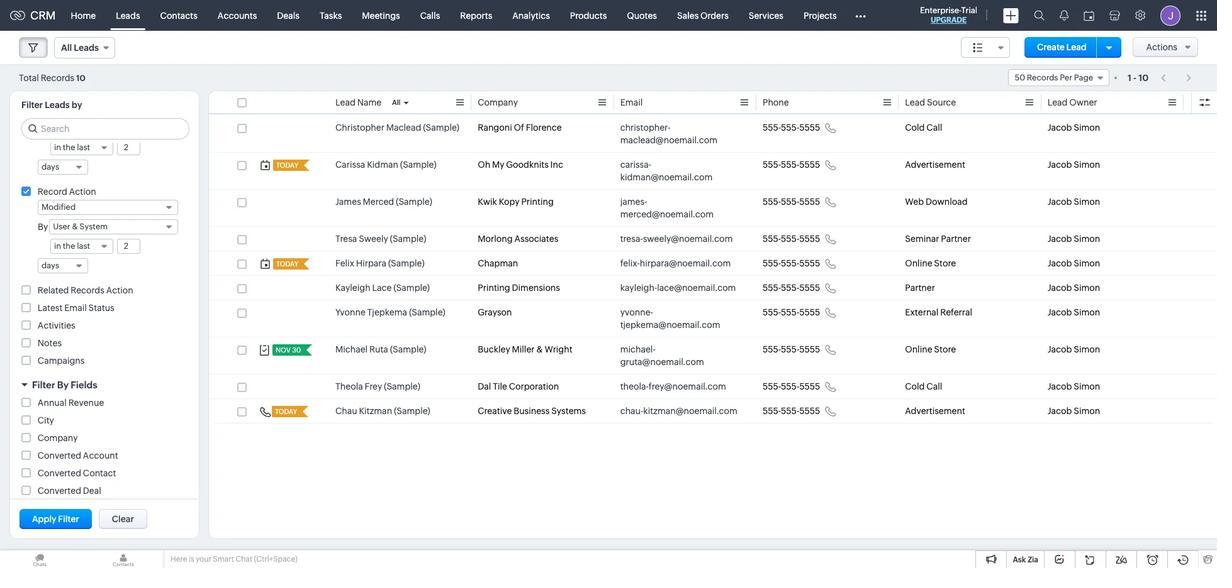 Task type: describe. For each thing, give the bounding box(es) containing it.
christopher- maclead@noemail.com
[[620, 123, 718, 145]]

yvonne
[[335, 308, 366, 318]]

jacob for theola-frey@noemail.com
[[1048, 382, 1072, 392]]

merced@noemail.com
[[620, 210, 714, 220]]

555-555-5555 for michael- gruta@noemail.com
[[763, 345, 820, 355]]

orders
[[701, 10, 729, 20]]

simon for christopher- maclead@noemail.com
[[1074, 123, 1100, 133]]

555-555-5555 for yvonne- tjepkema@noemail.com
[[763, 308, 820, 318]]

leads for all leads
[[74, 43, 99, 53]]

0 horizontal spatial action
[[69, 187, 96, 197]]

home link
[[61, 0, 106, 31]]

merced
[[363, 197, 394, 207]]

systems
[[551, 407, 586, 417]]

all for all
[[392, 99, 401, 106]]

jacob for kayleigh-lace@noemail.com
[[1048, 283, 1072, 293]]

create menu image
[[1003, 8, 1019, 23]]

jacob simon for james- merced@noemail.com
[[1048, 197, 1100, 207]]

jacob simon for michael- gruta@noemail.com
[[1048, 345, 1100, 355]]

felix-hirpara@noemail.com link
[[620, 257, 731, 270]]

upgrade
[[931, 16, 967, 25]]

deals link
[[267, 0, 310, 31]]

services
[[749, 10, 784, 20]]

here is your smart chat (ctrl+space)
[[171, 556, 298, 565]]

projects
[[804, 10, 837, 20]]

5555 for tresa-sweely@noemail.com
[[799, 234, 820, 244]]

signals image
[[1060, 10, 1069, 21]]

quotes link
[[617, 0, 667, 31]]

0 horizontal spatial printing
[[478, 283, 510, 293]]

tresa-sweely@noemail.com link
[[620, 233, 733, 245]]

jacob simon for carissa- kidman@noemail.com
[[1048, 160, 1100, 170]]

here
[[171, 556, 187, 565]]

yvonne- tjepkema@noemail.com
[[620, 308, 720, 330]]

external referral
[[905, 308, 972, 318]]

reports
[[460, 10, 492, 20]]

555-555-5555 for christopher- maclead@noemail.com
[[763, 123, 820, 133]]

days for 1st in the last field
[[42, 162, 59, 172]]

kidman@noemail.com
[[620, 172, 713, 183]]

1 in the last from the top
[[54, 143, 90, 152]]

lead name
[[335, 98, 382, 108]]

1 vertical spatial action
[[106, 286, 133, 296]]

gruta@noemail.com
[[620, 358, 704, 368]]

latest email status
[[38, 303, 114, 313]]

ruta
[[369, 345, 388, 355]]

theola-frey@noemail.com
[[620, 382, 726, 392]]

create menu element
[[996, 0, 1027, 31]]

records for per
[[1027, 73, 1058, 82]]

theola
[[335, 382, 363, 392]]

today for felix hirpara (sample)
[[276, 261, 298, 268]]

converted for converted account
[[38, 451, 81, 461]]

1 in the last field from the top
[[50, 140, 113, 155]]

oh
[[478, 160, 490, 170]]

felix-hirpara@noemail.com
[[620, 259, 731, 269]]

lace
[[372, 283, 392, 293]]

signals element
[[1052, 0, 1076, 31]]

creative
[[478, 407, 512, 417]]

apply filter
[[32, 515, 79, 525]]

simon for yvonne- tjepkema@noemail.com
[[1074, 308, 1100, 318]]

(sample) for michael ruta (sample)
[[390, 345, 426, 355]]

calls link
[[410, 0, 450, 31]]

0 horizontal spatial by
[[38, 222, 48, 232]]

creative business systems
[[478, 407, 586, 417]]

goodknits
[[506, 160, 549, 170]]

(sample) for felix hirpara (sample)
[[388, 259, 425, 269]]

today for chau kitzman (sample)
[[275, 408, 297, 416]]

crm
[[30, 9, 56, 22]]

enterprise-trial upgrade
[[920, 6, 977, 25]]

felix hirpara (sample) link
[[335, 257, 425, 270]]

(sample) for theola frey (sample)
[[384, 382, 420, 392]]

services link
[[739, 0, 794, 31]]

555-555-5555 for james- merced@noemail.com
[[763, 197, 820, 207]]

search image
[[1034, 10, 1045, 21]]

tasks
[[320, 10, 342, 20]]

apply
[[32, 515, 56, 525]]

1 horizontal spatial partner
[[941, 234, 971, 244]]

chau-
[[620, 407, 643, 417]]

5555 for yvonne- tjepkema@noemail.com
[[799, 308, 820, 318]]

phone
[[763, 98, 789, 108]]

0 vertical spatial company
[[478, 98, 518, 108]]

associates
[[515, 234, 558, 244]]

(sample) for christopher maclead (sample)
[[423, 123, 459, 133]]

is
[[189, 556, 194, 565]]

days field for second in the last field from the top of the page
[[38, 259, 88, 274]]

lead for lead name
[[335, 98, 356, 108]]

calendar image
[[1084, 10, 1095, 20]]

simon for tresa-sweely@noemail.com
[[1074, 234, 1100, 244]]

-
[[1134, 73, 1137, 83]]

5555 for michael- gruta@noemail.com
[[799, 345, 820, 355]]

user & system
[[53, 222, 108, 232]]

jacob for chau-kitzman@noemail.com
[[1048, 407, 1072, 417]]

page
[[1074, 73, 1093, 82]]

555-555-5555 for theola-frey@noemail.com
[[763, 382, 820, 392]]

revenue
[[68, 398, 104, 408]]

1 - 10
[[1128, 73, 1149, 83]]

create
[[1037, 42, 1065, 52]]

dal tile corporation
[[478, 382, 559, 392]]

carissa kidman (sample)
[[335, 160, 437, 170]]

Other Modules field
[[847, 5, 874, 25]]

create lead button
[[1025, 37, 1099, 58]]

kwik
[[478, 197, 497, 207]]

kitzman
[[359, 407, 392, 417]]

All Leads field
[[54, 37, 115, 59]]

1
[[1128, 73, 1132, 83]]

1 in from the top
[[54, 143, 61, 152]]

related
[[38, 286, 69, 296]]

store for felix-hirpara@noemail.com
[[934, 259, 956, 269]]

nov
[[276, 347, 291, 354]]

simon for james- merced@noemail.com
[[1074, 197, 1100, 207]]

tresa sweely (sample)
[[335, 234, 426, 244]]

accounts
[[218, 10, 257, 20]]

advertisement for chau-kitzman@noemail.com
[[905, 407, 965, 417]]

30
[[292, 347, 301, 354]]

meetings
[[362, 10, 400, 20]]

converted for converted contact
[[38, 469, 81, 479]]

total records 10
[[19, 73, 85, 83]]

jacob for james- merced@noemail.com
[[1048, 197, 1072, 207]]

name
[[357, 98, 382, 108]]

yvonne- tjepkema@noemail.com link
[[620, 307, 738, 332]]

2 horizontal spatial leads
[[116, 10, 140, 20]]

corporation
[[509, 382, 559, 392]]

advertisement for carissa- kidman@noemail.com
[[905, 160, 965, 170]]

cold call for christopher- maclead@noemail.com
[[905, 123, 942, 133]]

5555 for carissa- kidman@noemail.com
[[799, 160, 820, 170]]

today link for felix
[[273, 259, 300, 270]]

annual
[[38, 398, 67, 408]]

jacob for michael- gruta@noemail.com
[[1048, 345, 1072, 355]]

chau-kitzman@noemail.com
[[620, 407, 738, 417]]

frey
[[365, 382, 382, 392]]

5555 for felix-hirpara@noemail.com
[[799, 259, 820, 269]]

account
[[83, 451, 118, 461]]

days field for 1st in the last field
[[38, 160, 88, 175]]

tile
[[493, 382, 507, 392]]

meetings link
[[352, 0, 410, 31]]

zia
[[1028, 556, 1039, 565]]

felix hirpara (sample)
[[335, 259, 425, 269]]

(sample) for chau kitzman (sample)
[[394, 407, 430, 417]]

system
[[80, 222, 108, 232]]

michael ruta (sample)
[[335, 345, 426, 355]]

User & System field
[[49, 220, 178, 235]]

nov 30
[[276, 347, 301, 354]]

jacob simon for theola-frey@noemail.com
[[1048, 382, 1100, 392]]

hirpara
[[356, 259, 386, 269]]

create lead
[[1037, 42, 1087, 52]]

james-
[[620, 197, 647, 207]]

chau
[[335, 407, 357, 417]]

(sample) for kayleigh lace (sample)
[[394, 283, 430, 293]]

jacob for felix-hirpara@noemail.com
[[1048, 259, 1072, 269]]

printing dimensions
[[478, 283, 560, 293]]

555-555-5555 for felix-hirpara@noemail.com
[[763, 259, 820, 269]]

jacob simon for christopher- maclead@noemail.com
[[1048, 123, 1100, 133]]

chau-kitzman@noemail.com link
[[620, 405, 738, 418]]

today link for carissa
[[273, 160, 300, 171]]

morlong associates
[[478, 234, 558, 244]]



Task type: locate. For each thing, give the bounding box(es) containing it.
profile element
[[1153, 0, 1188, 31]]

days up "related"
[[42, 261, 59, 271]]

buckley miller & wright
[[478, 345, 573, 355]]

the for second in the last field from the top of the page
[[63, 242, 75, 251]]

7 555-555-5555 from the top
[[763, 308, 820, 318]]

the down user
[[63, 242, 75, 251]]

partner right seminar
[[941, 234, 971, 244]]

maclead@noemail.com
[[620, 135, 718, 145]]

(sample) inside theola frey (sample) link
[[384, 382, 420, 392]]

(sample) inside chau kitzman (sample) "link"
[[394, 407, 430, 417]]

sales
[[677, 10, 699, 20]]

(sample) right merced
[[396, 197, 432, 207]]

lead down 50 records per page field
[[1048, 98, 1068, 108]]

4 5555 from the top
[[799, 234, 820, 244]]

records right 50
[[1027, 73, 1058, 82]]

kayleigh-
[[620, 283, 657, 293]]

christopher-
[[620, 123, 671, 133]]

1 vertical spatial email
[[64, 303, 87, 313]]

jacob simon for felix-hirpara@noemail.com
[[1048, 259, 1100, 269]]

555-555-5555 for chau-kitzman@noemail.com
[[763, 407, 820, 417]]

3 jacob from the top
[[1048, 197, 1072, 207]]

kwik kopy printing
[[478, 197, 554, 207]]

related records action
[[38, 286, 133, 296]]

(sample) right 'lace'
[[394, 283, 430, 293]]

company down city
[[38, 434, 78, 444]]

in the last field
[[50, 140, 113, 155], [50, 239, 113, 254]]

2 jacob simon from the top
[[1048, 160, 1100, 170]]

simon for chau-kitzman@noemail.com
[[1074, 407, 1100, 417]]

(sample) inside michael ruta (sample) link
[[390, 345, 426, 355]]

10 jacob from the top
[[1048, 407, 1072, 417]]

cold for christopher- maclead@noemail.com
[[905, 123, 925, 133]]

1 vertical spatial online store
[[905, 345, 956, 355]]

by
[[72, 100, 82, 110]]

1 vertical spatial today link
[[273, 259, 300, 270]]

1 days field from the top
[[38, 160, 88, 175]]

0 vertical spatial cold call
[[905, 123, 942, 133]]

1 vertical spatial call
[[927, 382, 942, 392]]

9 jacob from the top
[[1048, 382, 1072, 392]]

activities
[[38, 321, 75, 331]]

reports link
[[450, 0, 502, 31]]

days field
[[38, 160, 88, 175], [38, 259, 88, 274]]

2 vertical spatial filter
[[58, 515, 79, 525]]

converted down converted contact
[[38, 487, 81, 497]]

0 vertical spatial today
[[276, 162, 298, 169]]

(sample) inside carissa kidman (sample) link
[[400, 160, 437, 170]]

(sample) inside tresa sweely (sample) link
[[390, 234, 426, 244]]

by
[[38, 222, 48, 232], [57, 380, 69, 391]]

lead left "name"
[[335, 98, 356, 108]]

company up rangoni
[[478, 98, 518, 108]]

10 right "-"
[[1139, 73, 1149, 83]]

0 vertical spatial filter
[[21, 100, 43, 110]]

0 vertical spatial printing
[[521, 197, 554, 207]]

carissa- kidman@noemail.com link
[[620, 159, 738, 184]]

10 5555 from the top
[[799, 407, 820, 417]]

& right user
[[72, 222, 78, 232]]

1 online from the top
[[905, 259, 932, 269]]

1 the from the top
[[63, 143, 75, 152]]

records up filter leads by
[[41, 73, 74, 83]]

leads link
[[106, 0, 150, 31]]

2 vertical spatial today link
[[272, 407, 298, 418]]

call for christopher- maclead@noemail.com
[[927, 123, 942, 133]]

2 store from the top
[[934, 345, 956, 355]]

actions
[[1146, 42, 1178, 52]]

5555 for james- merced@noemail.com
[[799, 197, 820, 207]]

(sample) for james merced (sample)
[[396, 197, 432, 207]]

2 days field from the top
[[38, 259, 88, 274]]

8 simon from the top
[[1074, 345, 1100, 355]]

your
[[196, 556, 211, 565]]

2 in from the top
[[54, 242, 61, 251]]

partner up external
[[905, 283, 935, 293]]

lead inside button
[[1067, 42, 1087, 52]]

dal
[[478, 382, 491, 392]]

filter leads by
[[21, 100, 82, 110]]

None field
[[961, 37, 1010, 58]]

days up the record
[[42, 162, 59, 172]]

& inside row group
[[536, 345, 543, 355]]

filter right apply
[[58, 515, 79, 525]]

status
[[88, 303, 114, 313]]

1 cold from the top
[[905, 123, 925, 133]]

yvonne tjepkema (sample) link
[[335, 307, 445, 319]]

store for michael- gruta@noemail.com
[[934, 345, 956, 355]]

action up modified
[[69, 187, 96, 197]]

None text field
[[118, 141, 140, 155], [118, 240, 140, 254], [118, 141, 140, 155], [118, 240, 140, 254]]

3 converted from the top
[[38, 487, 81, 497]]

in the last field down "user & system"
[[50, 239, 113, 254]]

online store down external referral
[[905, 345, 956, 355]]

jacob simon for tresa-sweely@noemail.com
[[1048, 234, 1100, 244]]

carissa
[[335, 160, 365, 170]]

5555 for christopher- maclead@noemail.com
[[799, 123, 820, 133]]

online store for michael- gruta@noemail.com
[[905, 345, 956, 355]]

1 vertical spatial partner
[[905, 283, 935, 293]]

lead for lead owner
[[1048, 98, 1068, 108]]

deal
[[83, 487, 101, 497]]

(sample) inside 'james merced (sample)' 'link'
[[396, 197, 432, 207]]

leads left by
[[45, 100, 70, 110]]

0 vertical spatial email
[[620, 98, 643, 108]]

2 call from the top
[[927, 382, 942, 392]]

maclead
[[386, 123, 421, 133]]

2 in the last field from the top
[[50, 239, 113, 254]]

kidman
[[367, 160, 398, 170]]

michael- gruta@noemail.com
[[620, 345, 704, 368]]

lead right the create at the right of the page
[[1067, 42, 1087, 52]]

1 vertical spatial online
[[905, 345, 932, 355]]

5 5555 from the top
[[799, 259, 820, 269]]

0 vertical spatial in
[[54, 143, 61, 152]]

crm link
[[10, 9, 56, 22]]

555-555-5555 for tresa-sweely@noemail.com
[[763, 234, 820, 244]]

1 vertical spatial all
[[392, 99, 401, 106]]

& right miller
[[536, 345, 543, 355]]

jacob for tresa-sweely@noemail.com
[[1048, 234, 1072, 244]]

records for action
[[71, 286, 104, 296]]

1 vertical spatial &
[[536, 345, 543, 355]]

0 vertical spatial the
[[63, 143, 75, 152]]

smart
[[213, 556, 234, 565]]

download
[[926, 197, 968, 207]]

Search text field
[[22, 119, 189, 139]]

sweely@noemail.com
[[643, 234, 733, 244]]

jacob for carissa- kidman@noemail.com
[[1048, 160, 1072, 170]]

records inside field
[[1027, 73, 1058, 82]]

1 last from the top
[[77, 143, 90, 152]]

1 horizontal spatial leads
[[74, 43, 99, 53]]

10 inside total records 10
[[76, 73, 85, 83]]

converted for converted deal
[[38, 487, 81, 497]]

tresa-sweely@noemail.com
[[620, 234, 733, 244]]

in down user
[[54, 242, 61, 251]]

0 vertical spatial call
[[927, 123, 942, 133]]

all leads
[[61, 43, 99, 53]]

1 horizontal spatial &
[[536, 345, 543, 355]]

ask zia
[[1013, 556, 1039, 565]]

1 vertical spatial days field
[[38, 259, 88, 274]]

days field up record action
[[38, 160, 88, 175]]

7 jacob from the top
[[1048, 308, 1072, 318]]

jacob for christopher- maclead@noemail.com
[[1048, 123, 1072, 133]]

products link
[[560, 0, 617, 31]]

2 vertical spatial converted
[[38, 487, 81, 497]]

2 simon from the top
[[1074, 160, 1100, 170]]

christopher maclead (sample)
[[335, 123, 459, 133]]

9 5555 from the top
[[799, 382, 820, 392]]

1 vertical spatial store
[[934, 345, 956, 355]]

8 5555 from the top
[[799, 345, 820, 355]]

0 vertical spatial converted
[[38, 451, 81, 461]]

leads inside field
[[74, 43, 99, 53]]

chapman
[[478, 259, 518, 269]]

cold for theola-frey@noemail.com
[[905, 382, 925, 392]]

1 vertical spatial cold call
[[905, 382, 942, 392]]

1 jacob simon from the top
[[1048, 123, 1100, 133]]

1 store from the top
[[934, 259, 956, 269]]

frey@noemail.com
[[649, 382, 726, 392]]

6 555-555-5555 from the top
[[763, 283, 820, 293]]

online store
[[905, 259, 956, 269], [905, 345, 956, 355]]

jacob simon
[[1048, 123, 1100, 133], [1048, 160, 1100, 170], [1048, 197, 1100, 207], [1048, 234, 1100, 244], [1048, 259, 1100, 269], [1048, 283, 1100, 293], [1048, 308, 1100, 318], [1048, 345, 1100, 355], [1048, 382, 1100, 392], [1048, 407, 1100, 417]]

navigation
[[1155, 69, 1198, 87]]

2 cold from the top
[[905, 382, 925, 392]]

1 vertical spatial leads
[[74, 43, 99, 53]]

0 vertical spatial in the last
[[54, 143, 90, 152]]

1 vertical spatial printing
[[478, 283, 510, 293]]

simon for theola-frey@noemail.com
[[1074, 382, 1100, 392]]

(sample) up 'kayleigh lace (sample)'
[[388, 259, 425, 269]]

1 horizontal spatial all
[[392, 99, 401, 106]]

store down seminar partner
[[934, 259, 956, 269]]

5555 for theola-frey@noemail.com
[[799, 382, 820, 392]]

1 jacob from the top
[[1048, 123, 1072, 133]]

all up christopher maclead (sample)
[[392, 99, 401, 106]]

1 vertical spatial the
[[63, 242, 75, 251]]

jacob simon for yvonne- tjepkema@noemail.com
[[1048, 308, 1100, 318]]

5 jacob from the top
[[1048, 259, 1072, 269]]

1 converted from the top
[[38, 451, 81, 461]]

10 jacob simon from the top
[[1048, 407, 1100, 417]]

filter for filter leads by
[[21, 100, 43, 110]]

online store down seminar partner
[[905, 259, 956, 269]]

0 vertical spatial today link
[[273, 160, 300, 171]]

(sample) right maclead
[[423, 123, 459, 133]]

10 simon from the top
[[1074, 407, 1100, 417]]

0 vertical spatial last
[[77, 143, 90, 152]]

(sample) right kidman
[[400, 160, 437, 170]]

4 jacob simon from the top
[[1048, 234, 1100, 244]]

email up christopher-
[[620, 98, 643, 108]]

converted account
[[38, 451, 118, 461]]

in the last down search text box
[[54, 143, 90, 152]]

0 horizontal spatial leads
[[45, 100, 70, 110]]

felix
[[335, 259, 354, 269]]

0 horizontal spatial 10
[[76, 73, 85, 83]]

row group
[[209, 116, 1217, 424]]

1 call from the top
[[927, 123, 942, 133]]

last
[[77, 143, 90, 152], [77, 242, 90, 251]]

tresa-
[[620, 234, 643, 244]]

2 in the last from the top
[[54, 242, 90, 251]]

1 horizontal spatial 10
[[1139, 73, 1149, 83]]

simon for carissa- kidman@noemail.com
[[1074, 160, 1100, 170]]

all up total records 10 at the left of the page
[[61, 43, 72, 53]]

record action
[[38, 187, 96, 197]]

carissa kidman (sample) link
[[335, 159, 437, 171]]

9 jacob simon from the top
[[1048, 382, 1100, 392]]

2 cold call from the top
[[905, 382, 942, 392]]

(sample) right kitzman
[[394, 407, 430, 417]]

6 5555 from the top
[[799, 283, 820, 293]]

1 vertical spatial advertisement
[[905, 407, 965, 417]]

last down "user & system"
[[77, 242, 90, 251]]

1 advertisement from the top
[[905, 160, 965, 170]]

ask
[[1013, 556, 1026, 565]]

(sample) inside "kayleigh lace (sample)" link
[[394, 283, 430, 293]]

1 vertical spatial in the last field
[[50, 239, 113, 254]]

leads down home link
[[74, 43, 99, 53]]

1 555-555-5555 from the top
[[763, 123, 820, 133]]

today link for chau
[[272, 407, 298, 418]]

michael
[[335, 345, 368, 355]]

1 vertical spatial days
[[42, 261, 59, 271]]

the down search text box
[[63, 143, 75, 152]]

kitzman@noemail.com
[[643, 407, 738, 417]]

(sample) inside the yvonne tjepkema (sample) "link"
[[409, 308, 445, 318]]

jacob simon for chau-kitzman@noemail.com
[[1048, 407, 1100, 417]]

online for felix-hirpara@noemail.com
[[905, 259, 932, 269]]

1 horizontal spatial email
[[620, 98, 643, 108]]

printing right kopy
[[521, 197, 554, 207]]

lead for lead source
[[905, 98, 925, 108]]

records up "latest email status"
[[71, 286, 104, 296]]

filter down total
[[21, 100, 43, 110]]

10 up by
[[76, 73, 85, 83]]

filter up annual
[[32, 380, 55, 391]]

1 simon from the top
[[1074, 123, 1100, 133]]

1 vertical spatial company
[[38, 434, 78, 444]]

0 vertical spatial online
[[905, 259, 932, 269]]

seminar partner
[[905, 234, 971, 244]]

size image
[[973, 42, 983, 53]]

7 5555 from the top
[[799, 308, 820, 318]]

converted up converted contact
[[38, 451, 81, 461]]

8 jacob simon from the top
[[1048, 345, 1100, 355]]

1 vertical spatial in the last
[[54, 242, 90, 251]]

0 vertical spatial partner
[[941, 234, 971, 244]]

online store for felix-hirpara@noemail.com
[[905, 259, 956, 269]]

(sample)
[[423, 123, 459, 133], [400, 160, 437, 170], [396, 197, 432, 207], [390, 234, 426, 244], [388, 259, 425, 269], [394, 283, 430, 293], [409, 308, 445, 318], [390, 345, 426, 355], [384, 382, 420, 392], [394, 407, 430, 417]]

2 vertical spatial leads
[[45, 100, 70, 110]]

7 simon from the top
[[1074, 308, 1100, 318]]

filter inside button
[[58, 515, 79, 525]]

in the last field down search text box
[[50, 140, 113, 155]]

9 555-555-5555 from the top
[[763, 382, 820, 392]]

accounts link
[[208, 0, 267, 31]]

campaigns
[[38, 356, 85, 366]]

1 vertical spatial filter
[[32, 380, 55, 391]]

(sample) right tjepkema
[[409, 308, 445, 318]]

miller
[[512, 345, 535, 355]]

chats image
[[0, 551, 79, 569]]

6 jacob from the top
[[1048, 283, 1072, 293]]

james- merced@noemail.com link
[[620, 196, 738, 221]]

0 vertical spatial &
[[72, 222, 78, 232]]

0 vertical spatial days field
[[38, 160, 88, 175]]

simon for kayleigh-lace@noemail.com
[[1074, 283, 1100, 293]]

today link
[[273, 160, 300, 171], [273, 259, 300, 270], [272, 407, 298, 418]]

0 vertical spatial days
[[42, 162, 59, 172]]

(sample) for tresa sweely (sample)
[[390, 234, 426, 244]]

converted contact
[[38, 469, 116, 479]]

by inside filter by fields dropdown button
[[57, 380, 69, 391]]

christopher maclead (sample) link
[[335, 121, 459, 134]]

0 vertical spatial advertisement
[[905, 160, 965, 170]]

6 simon from the top
[[1074, 283, 1100, 293]]

leads right home
[[116, 10, 140, 20]]

sales orders
[[677, 10, 729, 20]]

10 555-555-5555 from the top
[[763, 407, 820, 417]]

5555 for chau-kitzman@noemail.com
[[799, 407, 820, 417]]

by up annual revenue
[[57, 380, 69, 391]]

records for 10
[[41, 73, 74, 83]]

1 5555 from the top
[[799, 123, 820, 133]]

555-555-5555 for kayleigh-lace@noemail.com
[[763, 283, 820, 293]]

(sample) right ruta
[[390, 345, 426, 355]]

theola frey (sample)
[[335, 382, 420, 392]]

2 last from the top
[[77, 242, 90, 251]]

rangoni
[[478, 123, 512, 133]]

2 days from the top
[[42, 261, 59, 271]]

kayleigh
[[335, 283, 370, 293]]

0 vertical spatial by
[[38, 222, 48, 232]]

0 vertical spatial store
[[934, 259, 956, 269]]

10 for total records 10
[[76, 73, 85, 83]]

1 vertical spatial by
[[57, 380, 69, 391]]

online down seminar
[[905, 259, 932, 269]]

2 online store from the top
[[905, 345, 956, 355]]

action up status
[[106, 286, 133, 296]]

filter inside dropdown button
[[32, 380, 55, 391]]

0 horizontal spatial all
[[61, 43, 72, 53]]

email down related records action
[[64, 303, 87, 313]]

0 vertical spatial action
[[69, 187, 96, 197]]

search element
[[1027, 0, 1052, 31]]

1 vertical spatial cold
[[905, 382, 925, 392]]

2 converted from the top
[[38, 469, 81, 479]]

(sample) inside "christopher maclead (sample)" link
[[423, 123, 459, 133]]

all inside field
[[61, 43, 72, 53]]

tasks link
[[310, 0, 352, 31]]

3 5555 from the top
[[799, 197, 820, 207]]

printing up grayson
[[478, 283, 510, 293]]

(sample) for carissa kidman (sample)
[[400, 160, 437, 170]]

sales orders link
[[667, 0, 739, 31]]

(sample) right sweely
[[390, 234, 426, 244]]

in down filter leads by
[[54, 143, 61, 152]]

leads for filter leads by
[[45, 100, 70, 110]]

0 vertical spatial online store
[[905, 259, 956, 269]]

today
[[276, 162, 298, 169], [276, 261, 298, 268], [275, 408, 297, 416]]

0 horizontal spatial partner
[[905, 283, 935, 293]]

my
[[492, 160, 504, 170]]

all for all leads
[[61, 43, 72, 53]]

7 jacob simon from the top
[[1048, 308, 1100, 318]]

tresa sweely (sample) link
[[335, 233, 426, 245]]

2 the from the top
[[63, 242, 75, 251]]

& inside field
[[72, 222, 78, 232]]

lead left source
[[905, 98, 925, 108]]

kopy
[[499, 197, 520, 207]]

profile image
[[1161, 5, 1181, 25]]

0 vertical spatial leads
[[116, 10, 140, 20]]

1 horizontal spatial action
[[106, 286, 133, 296]]

1 cold call from the top
[[905, 123, 942, 133]]

quotes
[[627, 10, 657, 20]]

in the last down "user & system"
[[54, 242, 90, 251]]

filter for filter by fields
[[32, 380, 55, 391]]

(sample) right frey
[[384, 382, 420, 392]]

5 jacob simon from the top
[[1048, 259, 1100, 269]]

notes
[[38, 339, 62, 349]]

4 555-555-5555 from the top
[[763, 234, 820, 244]]

1 horizontal spatial company
[[478, 98, 518, 108]]

50
[[1015, 73, 1025, 82]]

5 simon from the top
[[1074, 259, 1100, 269]]

(sample) inside felix hirpara (sample) link
[[388, 259, 425, 269]]

theola frey (sample) link
[[335, 381, 420, 393]]

last down search text box
[[77, 143, 90, 152]]

1 days from the top
[[42, 162, 59, 172]]

9 simon from the top
[[1074, 382, 1100, 392]]

simon for felix-hirpara@noemail.com
[[1074, 259, 1100, 269]]

6 jacob simon from the top
[[1048, 283, 1100, 293]]

1 vertical spatial converted
[[38, 469, 81, 479]]

8 jacob from the top
[[1048, 345, 1072, 355]]

1 vertical spatial last
[[77, 242, 90, 251]]

days for second in the last field from the top of the page
[[42, 261, 59, 271]]

3 555-555-5555 from the top
[[763, 197, 820, 207]]

sweely
[[359, 234, 388, 244]]

2 jacob from the top
[[1048, 160, 1072, 170]]

web
[[905, 197, 924, 207]]

2 advertisement from the top
[[905, 407, 965, 417]]

converted deal
[[38, 487, 101, 497]]

tjepkema@noemail.com
[[620, 320, 720, 330]]

jacob for yvonne- tjepkema@noemail.com
[[1048, 308, 1072, 318]]

0 vertical spatial cold
[[905, 123, 925, 133]]

0 vertical spatial in the last field
[[50, 140, 113, 155]]

cold
[[905, 123, 925, 133], [905, 382, 925, 392]]

1 vertical spatial in
[[54, 242, 61, 251]]

0 horizontal spatial email
[[64, 303, 87, 313]]

Modified field
[[38, 200, 178, 215]]

row group containing christopher maclead (sample)
[[209, 116, 1217, 424]]

0 horizontal spatial company
[[38, 434, 78, 444]]

8 555-555-5555 from the top
[[763, 345, 820, 355]]

today for carissa kidman (sample)
[[276, 162, 298, 169]]

4 jacob from the top
[[1048, 234, 1072, 244]]

cold call for theola-frey@noemail.com
[[905, 382, 942, 392]]

3 jacob simon from the top
[[1048, 197, 1100, 207]]

1 horizontal spatial by
[[57, 380, 69, 391]]

2 online from the top
[[905, 345, 932, 355]]

1 vertical spatial today
[[276, 261, 298, 268]]

jacob simon for kayleigh-lace@noemail.com
[[1048, 283, 1100, 293]]

yvonne tjepkema (sample)
[[335, 308, 445, 318]]

felix-
[[620, 259, 640, 269]]

by left user
[[38, 222, 48, 232]]

3 simon from the top
[[1074, 197, 1100, 207]]

0 horizontal spatial &
[[72, 222, 78, 232]]

(sample) for yvonne tjepkema (sample)
[[409, 308, 445, 318]]

0 vertical spatial all
[[61, 43, 72, 53]]

converted up converted deal
[[38, 469, 81, 479]]

5 555-555-5555 from the top
[[763, 259, 820, 269]]

2 vertical spatial today
[[275, 408, 297, 416]]

the for 1st in the last field
[[63, 143, 75, 152]]

1 horizontal spatial printing
[[521, 197, 554, 207]]

4 simon from the top
[[1074, 234, 1100, 244]]

leads
[[116, 10, 140, 20], [74, 43, 99, 53], [45, 100, 70, 110]]

morlong
[[478, 234, 513, 244]]

5555 for kayleigh-lace@noemail.com
[[799, 283, 820, 293]]

store down external referral
[[934, 345, 956, 355]]

10 for 1 - 10
[[1139, 73, 1149, 83]]

online for michael- gruta@noemail.com
[[905, 345, 932, 355]]

call for theola-frey@noemail.com
[[927, 382, 942, 392]]

2 555-555-5555 from the top
[[763, 160, 820, 170]]

2 5555 from the top
[[799, 160, 820, 170]]

1 online store from the top
[[905, 259, 956, 269]]

contacts image
[[84, 551, 163, 569]]

days field up "related"
[[38, 259, 88, 274]]

simon for michael- gruta@noemail.com
[[1074, 345, 1100, 355]]

online down external
[[905, 345, 932, 355]]

50 Records Per Page field
[[1008, 69, 1110, 86]]

kayleigh lace (sample) link
[[335, 282, 430, 295]]



Task type: vqa. For each thing, say whether or not it's contained in the screenshot.


